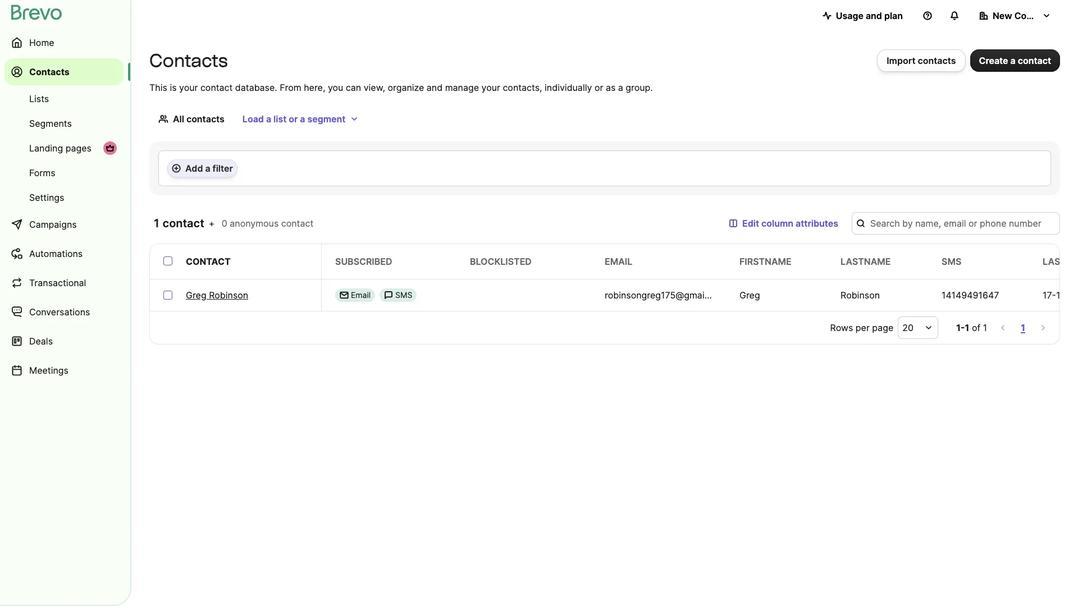 Task type: locate. For each thing, give the bounding box(es) containing it.
your right manage
[[482, 82, 500, 93]]

left___c25ys image for email
[[340, 291, 349, 300]]

edit
[[743, 218, 759, 229]]

1 vertical spatial 20
[[903, 322, 914, 334]]

and inside button
[[866, 10, 882, 21]]

you
[[328, 82, 343, 93]]

0 vertical spatial 20
[[1069, 290, 1078, 301]]

new company button
[[971, 4, 1060, 27]]

1 button
[[1019, 320, 1028, 336]]

0 horizontal spatial and
[[427, 82, 443, 93]]

contacts inside button
[[918, 55, 956, 66]]

greg down firstname
[[740, 290, 760, 301]]

segments
[[29, 118, 72, 129]]

create
[[979, 55, 1009, 66]]

1 vertical spatial sms
[[395, 290, 413, 300]]

your right the is
[[179, 82, 198, 93]]

1 horizontal spatial greg
[[740, 290, 760, 301]]

campaigns
[[29, 219, 77, 230]]

1 left___c25ys image from the left
[[340, 291, 349, 300]]

lastname
[[841, 256, 891, 267]]

contacts up the is
[[149, 50, 228, 71]]

1 horizontal spatial your
[[482, 82, 500, 93]]

or right list
[[289, 113, 298, 125]]

a
[[1011, 55, 1016, 66], [618, 82, 623, 93], [266, 113, 271, 125], [300, 113, 305, 125], [205, 163, 210, 174]]

conversations
[[29, 307, 90, 318]]

subscribed
[[335, 256, 392, 267]]

robinson up rows per page
[[841, 290, 880, 301]]

2 greg from the left
[[740, 290, 760, 301]]

0 horizontal spatial greg
[[186, 290, 207, 301]]

1 horizontal spatial sms
[[942, 256, 962, 267]]

20 right page on the bottom right of page
[[903, 322, 914, 334]]

this
[[149, 82, 167, 93]]

0 horizontal spatial robinson
[[209, 290, 248, 301]]

0 horizontal spatial your
[[179, 82, 198, 93]]

landing pages
[[29, 143, 92, 154]]

20 button
[[898, 317, 939, 339]]

contacts right 'import' at the top right of the page
[[918, 55, 956, 66]]

1 robinson from the left
[[209, 290, 248, 301]]

contacts
[[918, 55, 956, 66], [186, 113, 225, 125]]

sms down search by name, email or phone number search box
[[942, 256, 962, 267]]

0 vertical spatial and
[[866, 10, 882, 21]]

0 vertical spatial or
[[595, 82, 603, 93]]

20 right 17-
[[1069, 290, 1078, 301]]

2 left___c25ys image from the left
[[384, 291, 393, 300]]

attributes
[[796, 218, 839, 229]]

forms link
[[4, 162, 124, 184]]

or
[[595, 82, 603, 93], [289, 113, 298, 125]]

0
[[222, 218, 227, 229]]

your
[[179, 82, 198, 93], [482, 82, 500, 93]]

0 vertical spatial sms
[[942, 256, 962, 267]]

1
[[154, 217, 160, 230], [965, 322, 970, 334], [983, 322, 988, 334], [1021, 322, 1026, 334]]

new
[[993, 10, 1013, 21]]

left___c25ys image right 'email'
[[384, 291, 393, 300]]

1 vertical spatial contacts
[[186, 113, 225, 125]]

1 horizontal spatial and
[[866, 10, 882, 21]]

last
[[1043, 256, 1067, 267]]

contacts right the all
[[186, 113, 225, 125]]

a right as
[[618, 82, 623, 93]]

and
[[866, 10, 882, 21], [427, 82, 443, 93]]

or left as
[[595, 82, 603, 93]]

usage and plan
[[836, 10, 903, 21]]

1 vertical spatial or
[[289, 113, 298, 125]]

landing
[[29, 143, 63, 154]]

can
[[346, 82, 361, 93]]

meetings link
[[4, 357, 124, 384]]

contacts link
[[4, 58, 124, 85]]

left___c25ys image left 'email'
[[340, 291, 349, 300]]

automations link
[[4, 240, 124, 267]]

a for create a contact
[[1011, 55, 1016, 66]]

sms
[[942, 256, 962, 267], [395, 290, 413, 300]]

contacts for all contacts
[[186, 113, 225, 125]]

contact inside 1 contact + 0 anonymous contact
[[281, 218, 314, 229]]

0 horizontal spatial or
[[289, 113, 298, 125]]

0 horizontal spatial 20
[[903, 322, 914, 334]]

greg
[[186, 290, 207, 301], [740, 290, 760, 301]]

column
[[762, 218, 794, 229]]

a left list
[[266, 113, 271, 125]]

2 robinson from the left
[[841, 290, 880, 301]]

add
[[185, 163, 203, 174]]

load a list or a segment
[[243, 113, 346, 125]]

ch
[[1069, 256, 1078, 267]]

1 horizontal spatial left___c25ys image
[[384, 291, 393, 300]]

all
[[173, 113, 184, 125]]

1 greg from the left
[[186, 290, 207, 301]]

17-
[[1043, 290, 1057, 301]]

email
[[351, 290, 371, 300]]

organize
[[388, 82, 424, 93]]

as
[[606, 82, 616, 93]]

create a contact button
[[970, 49, 1060, 72]]

deals
[[29, 336, 53, 347]]

rows per page
[[831, 322, 894, 334]]

20
[[1069, 290, 1078, 301], [903, 322, 914, 334]]

0 horizontal spatial sms
[[395, 290, 413, 300]]

0 horizontal spatial left___c25ys image
[[340, 291, 349, 300]]

add a filter button
[[167, 160, 237, 177]]

contacts up lists
[[29, 66, 70, 78]]

a right add
[[205, 163, 210, 174]]

robinson
[[209, 290, 248, 301], [841, 290, 880, 301]]

sms right 'email'
[[395, 290, 413, 300]]

is
[[170, 82, 177, 93]]

greg down "contact"
[[186, 290, 207, 301]]

0 vertical spatial contacts
[[918, 55, 956, 66]]

robinson down "contact"
[[209, 290, 248, 301]]

all contacts
[[173, 113, 225, 125]]

left___c25ys image
[[340, 291, 349, 300], [384, 291, 393, 300]]

0 horizontal spatial contacts
[[186, 113, 225, 125]]

settings
[[29, 192, 64, 203]]

transactional link
[[4, 270, 124, 297]]

automations
[[29, 248, 83, 260]]

a for add a filter
[[205, 163, 210, 174]]

and left manage
[[427, 82, 443, 93]]

contact right "anonymous"
[[281, 218, 314, 229]]

add a filter
[[185, 163, 233, 174]]

a right create
[[1011, 55, 1016, 66]]

landing pages link
[[4, 137, 124, 160]]

contact inside button
[[1018, 55, 1051, 66]]

1 horizontal spatial contacts
[[918, 55, 956, 66]]

contact right create
[[1018, 55, 1051, 66]]

contact
[[1018, 55, 1051, 66], [200, 82, 233, 93], [163, 217, 204, 230], [281, 218, 314, 229]]

edit column attributes button
[[720, 212, 848, 235]]

1 horizontal spatial robinson
[[841, 290, 880, 301]]

from
[[280, 82, 301, 93]]

deals link
[[4, 328, 124, 355]]

segments link
[[4, 112, 124, 135]]

import contacts
[[887, 55, 956, 66]]

rows
[[831, 322, 853, 334]]

contact up all contacts
[[200, 82, 233, 93]]

left___rvooi image
[[106, 144, 115, 153]]

contacts,
[[503, 82, 542, 93]]

contacts
[[149, 50, 228, 71], [29, 66, 70, 78]]

a right list
[[300, 113, 305, 125]]

and left plan
[[866, 10, 882, 21]]



Task type: describe. For each thing, give the bounding box(es) containing it.
1-
[[957, 322, 965, 334]]

20 inside popup button
[[903, 322, 914, 334]]

filter
[[213, 163, 233, 174]]

segment
[[307, 113, 346, 125]]

import
[[887, 55, 916, 66]]

contact left +
[[163, 217, 204, 230]]

14149491647
[[942, 290, 999, 301]]

home link
[[4, 29, 124, 56]]

pages
[[66, 143, 92, 154]]

1 contact + 0 anonymous contact
[[154, 217, 314, 230]]

last ch
[[1043, 256, 1078, 267]]

greg robinson
[[186, 290, 248, 301]]

17-11-20
[[1043, 290, 1078, 301]]

anonymous
[[230, 218, 279, 229]]

email
[[605, 256, 633, 267]]

robinsongreg175@gmail.com
[[605, 290, 728, 301]]

transactional
[[29, 277, 86, 289]]

0 horizontal spatial contacts
[[29, 66, 70, 78]]

create a contact
[[979, 55, 1051, 66]]

a for load a list or a segment
[[266, 113, 271, 125]]

home
[[29, 37, 54, 48]]

left___c25ys image for sms
[[384, 291, 393, 300]]

1 your from the left
[[179, 82, 198, 93]]

here,
[[304, 82, 325, 93]]

+
[[209, 218, 215, 229]]

2 your from the left
[[482, 82, 500, 93]]

company
[[1015, 10, 1056, 21]]

plan
[[885, 10, 903, 21]]

of
[[972, 322, 981, 334]]

lists link
[[4, 88, 124, 110]]

or inside button
[[289, 113, 298, 125]]

campaigns link
[[4, 211, 124, 238]]

1 inside '1' button
[[1021, 322, 1026, 334]]

1 horizontal spatial 20
[[1069, 290, 1078, 301]]

Search by name, email or phone number search field
[[852, 212, 1060, 235]]

lists
[[29, 93, 49, 104]]

1 horizontal spatial or
[[595, 82, 603, 93]]

list
[[274, 113, 287, 125]]

1 vertical spatial and
[[427, 82, 443, 93]]

edit column attributes
[[743, 218, 839, 229]]

firstname
[[740, 256, 792, 267]]

greg for greg robinson
[[186, 290, 207, 301]]

group.
[[626, 82, 653, 93]]

new company
[[993, 10, 1056, 21]]

blocklisted
[[470, 256, 532, 267]]

usage and plan button
[[814, 4, 912, 27]]

manage
[[445, 82, 479, 93]]

forms
[[29, 167, 55, 179]]

view,
[[364, 82, 385, 93]]

usage
[[836, 10, 864, 21]]

greg robinson link
[[186, 289, 248, 302]]

conversations link
[[4, 299, 124, 326]]

1 horizontal spatial contacts
[[149, 50, 228, 71]]

individually
[[545, 82, 592, 93]]

contacts for import contacts
[[918, 55, 956, 66]]

settings link
[[4, 186, 124, 209]]

contact
[[186, 256, 231, 267]]

robinson inside greg robinson link
[[209, 290, 248, 301]]

meetings
[[29, 365, 69, 376]]

11-
[[1057, 290, 1069, 301]]

1-1 of 1
[[957, 322, 988, 334]]

this is your contact database. from here, you can view, organize and manage your contacts, individually or as a group.
[[149, 82, 653, 93]]

greg for greg
[[740, 290, 760, 301]]

load
[[243, 113, 264, 125]]

page
[[873, 322, 894, 334]]

load a list or a segment button
[[234, 108, 368, 130]]

database.
[[235, 82, 277, 93]]

per
[[856, 322, 870, 334]]

import contacts button
[[877, 49, 966, 72]]



Task type: vqa. For each thing, say whether or not it's contained in the screenshot.
plan
yes



